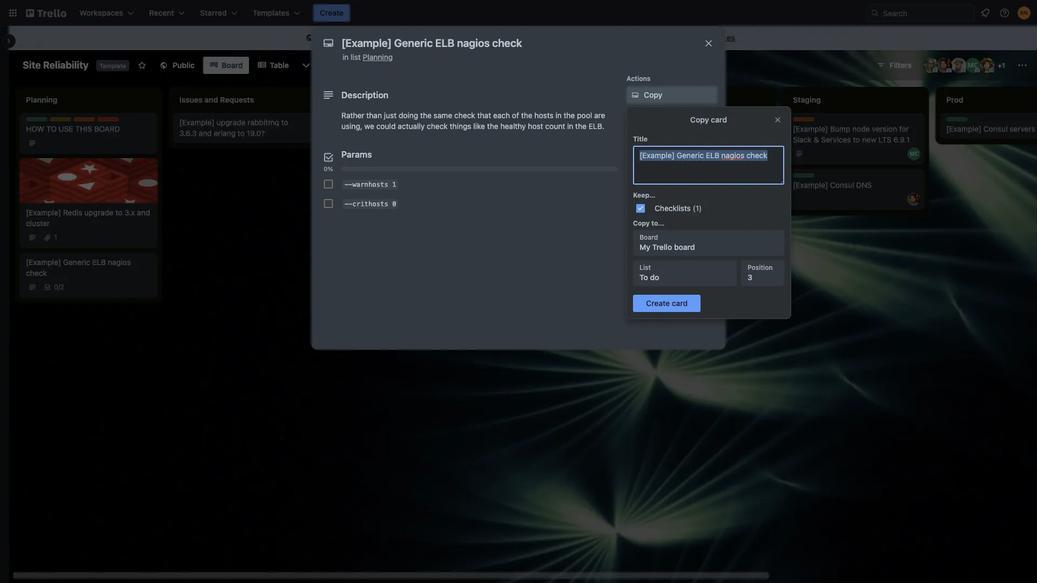 Task type: vqa. For each thing, say whether or not it's contained in the screenshot.
[Example] Migrate to longer EBS/snapshot resources IDs "link"
yes



Task type: describe. For each thing, give the bounding box(es) containing it.
color: red, title: "unshippable!" element
[[97, 117, 139, 125]]

hosts
[[534, 111, 554, 120]]

1 horizontal spatial amy freiderson (amyfreiderson) image
[[923, 58, 938, 73]]

like
[[473, 122, 485, 131]]

on
[[443, 33, 451, 42]]

create
[[320, 8, 344, 17]]

just
[[384, 111, 397, 120]]

how to use this board
[[26, 124, 120, 133]]

site reliability
[[23, 59, 89, 71]]

erlang
[[214, 129, 236, 138]]

[example] for [example] snowplow prod run failed 10/23
[[486, 157, 521, 166]]

is
[[334, 33, 340, 42]]

explore more templates link
[[644, 29, 742, 46]]

of
[[512, 111, 519, 120]]

[example] for [example] add config for preview to handle avatars
[[640, 118, 675, 127]]

2 color: orange, title: "manual deploy steps" element from the left
[[793, 117, 815, 122]]

unshippable!
[[97, 117, 139, 125]]

position
[[748, 264, 773, 272]]

[example] migrate to longer ebs/snapshot resources ids
[[333, 118, 431, 138]]

card
[[711, 115, 727, 124]]

board for board my trello board
[[640, 233, 658, 241]]

--crithosts 0
[[344, 200, 396, 208]]

[example] for [example] bump node version for slack & services to new lts 6.9.1
[[793, 124, 828, 133]]

6.9.1
[[894, 135, 910, 144]]

websocket
[[523, 118, 561, 127]]

explore
[[650, 33, 677, 42]]

this
[[317, 33, 332, 42]]

to inside [example] add config for preview to handle avatars
[[758, 118, 765, 127]]

use
[[59, 124, 73, 133]]

star or unstar board image
[[138, 61, 147, 70]]

[example] migrate to longer ebs/snapshot resources ids link
[[333, 117, 458, 139]]

this
[[75, 124, 92, 133]]

[example] bump node version for slack & services to new lts 6.9.1 link
[[793, 124, 918, 145]]

[example] websocket service
[[486, 118, 588, 127]]

[example] for [example] migrate to longer ebs/snapshot resources ids
[[333, 118, 368, 127]]

healthy
[[500, 122, 526, 131]]

board
[[94, 124, 120, 133]]

prod
[[560, 157, 576, 166]]

0 vertical spatial in
[[342, 52, 349, 62]]

to left the 19.0?
[[238, 129, 245, 138]]

0 horizontal spatial 0
[[54, 283, 58, 291]]

to inside [example] bump node version for slack & services to new lts 6.9.1
[[853, 135, 860, 144]]

0 notifications image
[[979, 6, 992, 19]]

site
[[23, 59, 41, 71]]

Search field
[[879, 5, 974, 21]]

filters button
[[873, 57, 915, 74]]

0 horizontal spatial 1
[[54, 233, 57, 241]]

lts
[[879, 135, 891, 144]]

1 horizontal spatial marques closter (marquescloster) image
[[965, 58, 980, 73]]

version
[[872, 124, 897, 133]]

this is a public template for anyone on the internet to copy.
[[317, 33, 523, 42]]

[example] add config for preview to handle avatars
[[640, 118, 765, 138]]

that
[[477, 111, 491, 120]]

customize views image
[[301, 60, 312, 71]]

redis
[[63, 208, 82, 217]]

do
[[650, 273, 659, 282]]

using,
[[341, 122, 362, 131]]

copy to…
[[633, 219, 664, 227]]

keep… checklists (1)
[[633, 191, 702, 213]]

copy card
[[690, 115, 727, 124]]

how to use this board link
[[26, 124, 151, 134]]

0 inside params group
[[392, 200, 396, 208]]

filters
[[890, 60, 912, 70]]

[example] redis upgrade to 3.x and cluster
[[26, 208, 150, 228]]

create button
[[313, 4, 350, 22]]

add
[[677, 118, 691, 127]]

elb.
[[589, 122, 604, 131]]

node
[[852, 124, 870, 133]]

doing
[[399, 111, 418, 120]]

title
[[633, 135, 648, 143]]

andre gorte (andregorte) image
[[937, 58, 952, 73]]

to left copy.
[[496, 33, 503, 42]]

to…
[[651, 219, 664, 227]]

checklists
[[655, 204, 691, 213]]

[example] for [example] consul servers
[[946, 124, 981, 133]]

planning link
[[363, 52, 393, 62]]

warnhosts
[[352, 181, 388, 188]]

color: green, title: "verified in staging" element for [example] consul dns
[[793, 173, 815, 178]]

0 horizontal spatial for
[[404, 33, 413, 42]]

0 vertical spatial 1
[[1002, 62, 1005, 70]]

ebs/snapshot
[[333, 129, 381, 138]]

[example] consul servers link
[[946, 124, 1037, 134]]

the right the 'of'
[[521, 111, 532, 120]]

reliability
[[43, 59, 89, 71]]

slack
[[793, 135, 812, 144]]

anyone
[[415, 33, 441, 42]]

params
[[341, 150, 372, 159]]

config
[[693, 118, 715, 127]]

description
[[341, 90, 388, 100]]

templates
[[699, 33, 735, 42]]

services
[[821, 135, 851, 144]]



Task type: locate. For each thing, give the bounding box(es) containing it.
consul for servers
[[984, 124, 1008, 133]]

1 vertical spatial 0
[[54, 283, 58, 291]]

1 horizontal spatial in
[[556, 111, 562, 120]]

[example] for [example] redis upgrade to 3.x and cluster
[[26, 208, 61, 217]]

tom mikelbach (tommikelbach) image
[[601, 180, 614, 193]]

are
[[594, 111, 605, 120]]

board for board
[[222, 60, 243, 70]]

0 vertical spatial consul
[[984, 124, 1008, 133]]

params group
[[320, 174, 618, 213]]

19.0?
[[247, 129, 265, 138]]

in up count
[[556, 111, 562, 120]]

we
[[364, 122, 374, 131]]

upgrade inside [example] upgrade rabbitmq to 3.6.3 and erlang to 19.0?
[[216, 118, 246, 127]]

[example] upgrade rabbitmq to 3.6.3 and erlang to 19.0? link
[[179, 117, 305, 139]]

could
[[376, 122, 396, 131]]

samantha pivlot (samanthapivlot) image
[[432, 141, 445, 154]]

0 horizontal spatial in
[[342, 52, 349, 62]]

samantha pivlot (samanthapivlot) image
[[979, 58, 994, 73], [754, 141, 767, 154]]

for right config
[[717, 118, 726, 127]]

1 vertical spatial in
[[556, 111, 562, 120]]

than
[[366, 111, 382, 120]]

--warnhosts 1
[[344, 181, 396, 188]]

1 horizontal spatial color: orange, title: "manual deploy steps" element
[[793, 117, 815, 122]]

chris temperson (christemperson) image
[[951, 58, 966, 73]]

1 inside params group
[[392, 181, 396, 188]]

[example] inside [example] migrate to longer ebs/snapshot resources ids
[[333, 118, 368, 127]]

2 vertical spatial copy
[[633, 219, 650, 227]]

marques closter (marquescloster) image down the 6.9.1
[[907, 147, 920, 160]]

position 3
[[748, 264, 773, 282]]

consul for dns
[[830, 180, 854, 190]]

for up the 6.9.1
[[899, 124, 909, 133]]

0 / 2
[[54, 283, 64, 291]]

2 vertical spatial in
[[567, 122, 573, 131]]

1 vertical spatial marques closter (marquescloster) image
[[907, 147, 920, 160]]

1 horizontal spatial 1
[[392, 181, 396, 188]]

color: green, title: "verified in staging" element up [example] consul servers
[[946, 117, 968, 122]]

1 horizontal spatial for
[[717, 118, 726, 127]]

public button
[[153, 57, 201, 74]]

copy for copy to…
[[633, 219, 650, 227]]

keep…
[[633, 191, 655, 199]]

[example]
[[179, 118, 214, 127], [333, 118, 368, 127], [486, 118, 521, 127], [640, 118, 675, 127], [793, 124, 828, 133], [946, 124, 981, 133], [486, 157, 521, 166], [793, 180, 828, 190], [26, 208, 61, 217], [26, 258, 61, 267]]

public
[[173, 60, 195, 70]]

2 horizontal spatial in
[[567, 122, 573, 131]]

nagios
[[108, 258, 131, 267]]

to inside [example] migrate to longer ebs/snapshot resources ids
[[399, 118, 406, 127]]

1 vertical spatial upgrade
[[84, 208, 113, 217]]

the down pool
[[575, 122, 587, 131]]

ids
[[420, 129, 431, 138]]

resources
[[383, 129, 418, 138]]

tom mikelbach (tommikelbach) image
[[447, 141, 460, 154]]

amy freiderson (amyfreiderson) image left chris temperson (christemperson) image at right
[[923, 58, 938, 73]]

andre gorte (andregorte) image
[[907, 193, 920, 206]]

board my trello board
[[640, 233, 695, 252]]

table
[[270, 60, 289, 70]]

ben nelson (bennelson96) image
[[1018, 6, 1031, 19]]

3
[[748, 273, 752, 282]]

samantha pivlot (samanthapivlot) image down preview
[[754, 141, 767, 154]]

0 vertical spatial upgrade
[[216, 118, 246, 127]]

2 horizontal spatial color: green, title: "verified in staging" element
[[946, 117, 968, 122]]

in right count
[[567, 122, 573, 131]]

0 vertical spatial 0
[[392, 200, 396, 208]]

and right 3.x
[[137, 208, 150, 217]]

to up resources
[[399, 118, 406, 127]]

1,
[[360, 143, 364, 151]]

copy for copy card
[[690, 115, 709, 124]]

and right 3.6.3
[[199, 129, 212, 138]]

board
[[674, 243, 695, 252]]

0 horizontal spatial marques closter (marquescloster) image
[[907, 147, 920, 160]]

[example] for [example] upgrade rabbitmq to 3.6.3 and erlang to 19.0?
[[179, 118, 214, 127]]

crithosts
[[352, 200, 388, 208]]

1 horizontal spatial board
[[640, 233, 658, 241]]

and for 3.x
[[137, 208, 150, 217]]

new
[[862, 135, 876, 144]]

1 left show menu image
[[1002, 62, 1005, 70]]

[example] for [example] generic elb nagios check
[[26, 258, 61, 267]]

search image
[[871, 9, 879, 17]]

[example] consul dns
[[793, 180, 872, 190]]

the
[[453, 33, 465, 42], [420, 111, 432, 120], [521, 111, 532, 120], [564, 111, 575, 120], [487, 122, 498, 131], [575, 122, 587, 131]]

samantha pivlot (samanthapivlot) image left +
[[979, 58, 994, 73]]

3.6.3
[[179, 129, 197, 138]]

color: green, title: "verified in staging" element
[[26, 117, 48, 122], [946, 117, 968, 122], [793, 173, 815, 178]]

0 horizontal spatial samantha pivlot (samanthapivlot) image
[[754, 141, 767, 154]]

0 horizontal spatial check
[[26, 268, 47, 278]]

the left pool
[[564, 111, 575, 120]]

1 horizontal spatial consul
[[984, 124, 1008, 133]]

copy for copy
[[644, 90, 662, 99]]

0 horizontal spatial color: orange, title: "manual deploy steps" element
[[73, 117, 95, 122]]

[example] inside [example] add config for preview to handle avatars
[[640, 118, 675, 127]]

0 vertical spatial marques closter (marquescloster) image
[[965, 58, 980, 73]]

planning
[[363, 52, 393, 62]]

[example] inside the [example] snowplow prod run failed 10/23
[[486, 157, 521, 166]]

amy freiderson (amyfreiderson) image
[[923, 58, 938, 73], [601, 130, 614, 143]]

rather
[[341, 111, 364, 120]]

and inside [example] upgrade rabbitmq to 3.6.3 and erlang to 19.0?
[[199, 129, 212, 138]]

in left list
[[342, 52, 349, 62]]

more
[[679, 33, 698, 42]]

1 horizontal spatial color: green, title: "verified in staging" element
[[793, 173, 815, 178]]

0 vertical spatial copy
[[644, 90, 662, 99]]

[example] inside [example] bump node version for slack & services to new lts 6.9.1
[[793, 124, 828, 133]]

[example] inside [example] redis upgrade to 3.x and cluster
[[26, 208, 61, 217]]

2 vertical spatial check
[[26, 268, 47, 278]]

0 vertical spatial samantha pivlot (samanthapivlot) image
[[979, 58, 994, 73]]

0 horizontal spatial and
[[137, 208, 150, 217]]

--crithosts 0 checkbox
[[324, 199, 333, 208]]

1 horizontal spatial check
[[427, 122, 448, 131]]

color: orange, title: "manual deploy steps" element up "slack"
[[793, 117, 815, 122]]

in list planning
[[342, 52, 393, 62]]

0 vertical spatial amy freiderson (amyfreiderson) image
[[923, 58, 938, 73]]

sm image
[[304, 33, 315, 44]]

Board name text field
[[17, 57, 94, 74]]

upgrade inside [example] redis upgrade to 3.x and cluster
[[84, 208, 113, 217]]

0 horizontal spatial color: green, title: "verified in staging" element
[[26, 117, 48, 122]]

upgrade right redis
[[84, 208, 113, 217]]

color: orange, title: "manual deploy steps" element
[[73, 117, 95, 122], [793, 117, 815, 122]]

share
[[644, 112, 665, 121]]

and inside [example] redis upgrade to 3.x and cluster
[[137, 208, 150, 217]]

public
[[348, 33, 369, 42]]

things
[[450, 122, 471, 131]]

dns
[[856, 180, 872, 190]]

+ 1
[[998, 62, 1005, 70]]

1 vertical spatial board
[[640, 233, 658, 241]]

my
[[640, 243, 650, 252]]

10/23
[[486, 167, 506, 177]]

1 horizontal spatial 0
[[392, 200, 396, 208]]

run
[[578, 157, 590, 166]]

None submit
[[633, 295, 701, 312]]

2 vertical spatial 1
[[54, 233, 57, 241]]

rather than just doing the same check that each of the hosts in the pool are using, we could actually check things like the healthy host count in the elb.
[[341, 111, 605, 131]]

to down node
[[853, 135, 860, 144]]

how
[[26, 124, 44, 133]]

marques closter (marquescloster) image left +
[[965, 58, 980, 73]]

open information menu image
[[999, 8, 1010, 18]]

2 horizontal spatial 1
[[1002, 62, 1005, 70]]

sm image
[[630, 90, 641, 100]]

generic
[[63, 258, 90, 267]]

[example] inside [example] upgrade rabbitmq to 3.6.3 and erlang to 19.0?
[[179, 118, 214, 127]]

0 right crithosts
[[392, 200, 396, 208]]

check inside [example] generic elb nagios check
[[26, 268, 47, 278]]

avatars
[[665, 129, 690, 138]]

for left anyone
[[404, 33, 413, 42]]

table link
[[251, 57, 295, 74]]

[example] inside [example] generic elb nagios check
[[26, 258, 61, 267]]

failed
[[592, 157, 611, 166]]

2
[[60, 283, 64, 291]]

None text field
[[336, 33, 692, 53]]

0 vertical spatial board
[[222, 60, 243, 70]]

for
[[404, 33, 413, 42], [717, 118, 726, 127], [899, 124, 909, 133]]

0 horizontal spatial consul
[[830, 180, 854, 190]]

the left same
[[420, 111, 432, 120]]

1 vertical spatial and
[[137, 208, 150, 217]]

color: green, title: "verified in staging" element up [example] consul dns
[[793, 173, 815, 178]]

to right rabbitmq
[[281, 118, 288, 127]]

consul left servers
[[984, 124, 1008, 133]]

0 horizontal spatial board
[[222, 60, 243, 70]]

[example] for [example] websocket service
[[486, 118, 521, 127]]

the right like
[[487, 122, 498, 131]]

1 vertical spatial check
[[427, 122, 448, 131]]

0%
[[324, 165, 333, 172]]

to
[[46, 124, 57, 133]]

cluster
[[26, 219, 50, 228]]

0 vertical spatial and
[[199, 129, 212, 138]]

board up my
[[640, 233, 658, 241]]

0 horizontal spatial upgrade
[[84, 208, 113, 217]]

[example] generic elb nagios check
[[26, 258, 131, 278]]

bump
[[830, 124, 850, 133]]

show menu image
[[1017, 60, 1028, 71]]

for inside [example] bump node version for slack & services to new lts 6.9.1
[[899, 124, 909, 133]]

longer
[[408, 118, 430, 127]]

1 horizontal spatial samantha pivlot (samanthapivlot) image
[[979, 58, 994, 73]]

color: yellow, title: "ready to merge" element
[[50, 117, 71, 122]]

for inside [example] add config for preview to handle avatars
[[717, 118, 726, 127]]

list to do
[[640, 264, 659, 282]]

1 right warnhosts
[[392, 181, 396, 188]]

board inside board my trello board
[[640, 233, 658, 241]]

--warnhosts 1 checkbox
[[324, 180, 333, 189]]

/
[[58, 283, 60, 291]]

[example] websocket service link
[[486, 117, 611, 128]]

-
[[344, 181, 348, 188], [348, 181, 352, 188], [344, 200, 348, 208], [348, 200, 352, 208]]

amy freiderson (amyfreiderson) image down "are"
[[601, 130, 614, 143]]

[example] for [example] consul dns
[[793, 180, 828, 190]]

&
[[814, 135, 819, 144]]

to inside [example] redis upgrade to 3.x and cluster
[[115, 208, 122, 217]]

0 vertical spatial check
[[454, 111, 475, 120]]

to right preview
[[758, 118, 765, 127]]

the right the on
[[453, 33, 465, 42]]

color: orange, title: "manual deploy steps" element up this
[[73, 117, 95, 122]]

1 down [example] redis upgrade to 3.x and cluster
[[54, 233, 57, 241]]

list
[[640, 264, 651, 272]]

1 vertical spatial consul
[[830, 180, 854, 190]]

1 vertical spatial amy freiderson (amyfreiderson) image
[[601, 130, 614, 143]]

primary element
[[0, 0, 1037, 26]]

1 horizontal spatial and
[[199, 129, 212, 138]]

snowplow
[[523, 157, 558, 166]]

marques closter (marquescloster) image
[[965, 58, 980, 73], [907, 147, 920, 160]]

2019
[[366, 143, 381, 151]]

2 horizontal spatial check
[[454, 111, 475, 120]]

1 horizontal spatial upgrade
[[216, 118, 246, 127]]

1 color: orange, title: "manual deploy steps" element from the left
[[73, 117, 95, 122]]

[example] snowplow prod run failed 10/23 link
[[486, 156, 611, 178]]

copy.
[[505, 33, 523, 42]]

actually
[[398, 122, 425, 131]]

[example] consul dns link
[[793, 180, 918, 191]]

color: green, title: "verified in staging" element for [example] consul servers
[[946, 117, 968, 122]]

1 vertical spatial copy
[[690, 115, 709, 124]]

and for 3.6.3
[[199, 129, 212, 138]]

host
[[528, 122, 543, 131]]

board left table link
[[222, 60, 243, 70]]

to left 3.x
[[115, 208, 122, 217]]

and
[[199, 129, 212, 138], [137, 208, 150, 217]]

0 horizontal spatial amy freiderson (amyfreiderson) image
[[601, 130, 614, 143]]

1 vertical spatial 1
[[392, 181, 396, 188]]

0 left 2
[[54, 283, 58, 291]]

upgrade up erlang
[[216, 118, 246, 127]]

[example] bump node version for slack & services to new lts 6.9.1
[[793, 124, 910, 144]]

consul left 'dns'
[[830, 180, 854, 190]]

[Example] Generic ELB nagios check text field
[[633, 146, 784, 185]]

3.x
[[125, 208, 135, 217]]

2 horizontal spatial for
[[899, 124, 909, 133]]

elb
[[92, 258, 106, 267]]

1 vertical spatial samantha pivlot (samanthapivlot) image
[[754, 141, 767, 154]]

count
[[545, 122, 565, 131]]

explore more templates
[[650, 33, 735, 42]]

color: green, title: "verified in staging" element up the how
[[26, 117, 48, 122]]

0
[[392, 200, 396, 208], [54, 283, 58, 291]]

[example] upgrade rabbitmq to 3.6.3 and erlang to 19.0?
[[179, 118, 288, 138]]

[example] redis upgrade to 3.x and cluster link
[[26, 207, 151, 229]]

pool
[[577, 111, 592, 120]]



